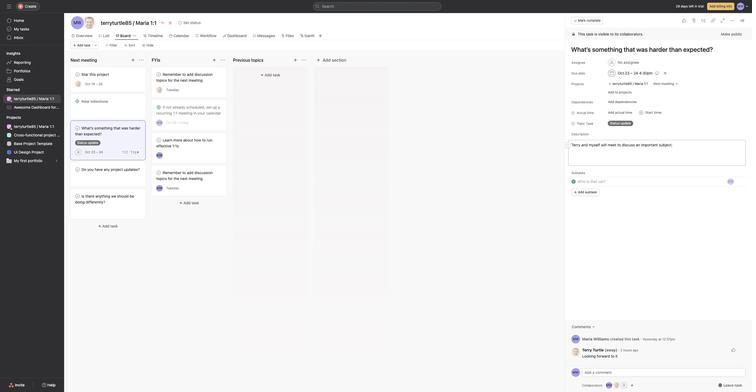 Task type: vqa. For each thing, say whether or not it's contained in the screenshot.
the bottom Status
yes



Task type: locate. For each thing, give the bounding box(es) containing it.
completed checkbox up than
[[74, 125, 81, 132]]

tuesday
[[166, 88, 179, 92], [166, 186, 179, 190]]

1 my from the top
[[14, 27, 19, 31]]

completed image for what's something that was harder than expected?
[[74, 125, 81, 132]]

None text field
[[99, 18, 158, 28]]

add dependencies
[[609, 100, 637, 104]]

oct up you
[[85, 150, 90, 154]]

hide
[[146, 43, 154, 47]]

2 tuesday button from the top
[[166, 186, 179, 190]]

0 horizontal spatial ·
[[619, 348, 620, 353]]

1 vertical spatial dashboard
[[31, 105, 50, 110]]

make public button
[[718, 29, 746, 39]]

2 remember to add discussion topics for the next meeting from the top
[[156, 171, 213, 181]]

remember for mw
[[163, 171, 182, 175]]

oct for oct 19 – 26
[[85, 82, 90, 86]]

0 vertical spatial next
[[180, 78, 188, 83]]

1 horizontal spatial update
[[621, 121, 632, 125]]

my left tasks
[[14, 27, 19, 31]]

my tasks link
[[3, 25, 61, 33]]

19 left today
[[173, 121, 176, 125]]

0 vertical spatial remember to add discussion topics for the next meeting
[[156, 72, 213, 83]]

terryturtle85 up awesome
[[14, 97, 36, 101]]

1 vertical spatial terryturtle85
[[14, 97, 36, 101]]

Completed checkbox
[[74, 71, 81, 78], [156, 137, 162, 144], [156, 170, 162, 176], [571, 179, 577, 185]]

1:1 up awesome dashboard for new project
[[50, 97, 54, 101]]

project for this
[[97, 72, 109, 77]]

(away)
[[605, 348, 618, 353]]

this inside main content
[[625, 337, 632, 342]]

terryturtle85 / maria 1:1 for terryturtle85 / maria 1:1 link inside "starred" element
[[14, 97, 54, 101]]

scheduled,
[[186, 105, 205, 110]]

/ up cross-functional project plan
[[37, 124, 38, 129]]

0 horizontal spatial dashboard
[[31, 105, 50, 110]]

0 vertical spatial project
[[66, 105, 78, 110]]

2 vertical spatial /
[[37, 124, 38, 129]]

1 more section actions image from the left
[[140, 58, 144, 62]]

anything
[[95, 194, 110, 199]]

1 vertical spatial terryturtle85 / maria 1:1
[[14, 97, 54, 101]]

completed milestone image
[[75, 99, 79, 103]]

will
[[602, 143, 607, 147]]

1 vertical spatial for
[[51, 105, 56, 110]]

attachments: add a file to this task, what's something that was harder than expected? image
[[692, 18, 697, 23]]

meet
[[608, 143, 617, 147]]

project up template
[[44, 133, 56, 137]]

0 horizontal spatial terry
[[572, 143, 581, 147]]

project up the portfolio
[[32, 150, 44, 155]]

1 vertical spatial 19
[[173, 121, 176, 125]]

24 up have
[[99, 150, 103, 154]]

23 down no assignee
[[625, 71, 630, 75]]

topic type
[[577, 122, 594, 126]]

– left 26
[[96, 82, 98, 86]]

oct for oct 23 – 24
[[85, 150, 90, 154]]

completed image down fyis
[[156, 71, 162, 78]]

1 vertical spatial 24
[[99, 150, 103, 154]]

task inside leave task button
[[735, 383, 743, 388]]

2 vertical spatial terryturtle85 / maria 1:1
[[14, 124, 54, 129]]

1 horizontal spatial status update
[[610, 121, 632, 125]]

1 horizontal spatial 19
[[173, 121, 176, 125]]

1 vertical spatial remember to add discussion topics for the next meeting
[[156, 171, 213, 181]]

project down the completed milestone image
[[66, 105, 78, 110]]

files link
[[282, 33, 294, 39]]

0 vertical spatial terryturtle85 / maria 1:1
[[613, 82, 648, 86]]

2 vertical spatial terryturtle85
[[14, 124, 36, 129]]

1 discussion from the top
[[195, 72, 213, 77]]

hide sidebar image
[[7, 4, 11, 9]]

learn
[[163, 138, 173, 143]]

terryturtle85 / maria 1:1 inside projects element
[[14, 124, 54, 129]]

1 add task image from the left
[[131, 58, 135, 62]]

terryturtle85 up 'add to projects'
[[613, 82, 632, 86]]

2 the from the top
[[174, 176, 179, 181]]

/ inside projects element
[[37, 124, 38, 129]]

2 remember from the top
[[163, 171, 182, 175]]

0 vertical spatial update
[[621, 121, 632, 125]]

add task image down workflow
[[212, 58, 217, 62]]

0 vertical spatial tuesday
[[166, 88, 179, 92]]

1 vertical spatial add
[[187, 171, 194, 175]]

myself
[[589, 143, 601, 147]]

1 the from the top
[[174, 78, 179, 83]]

remember to add discussion topics for the next meeting for mw
[[156, 171, 213, 181]]

0 horizontal spatial in
[[194, 111, 197, 116]]

reporting
[[14, 60, 31, 65]]

for inside awesome dashboard for new project link
[[51, 105, 56, 110]]

maria up awesome dashboard for new project
[[39, 97, 49, 101]]

up
[[213, 105, 217, 110]]

1 vertical spatial the
[[174, 176, 179, 181]]

time
[[626, 111, 633, 115], [588, 111, 594, 115]]

terry for terry and myself will meet to discuss an important subject.
[[572, 143, 581, 147]]

project up ui design project
[[23, 141, 36, 146]]

a
[[218, 105, 220, 110]]

oct inside main content
[[618, 71, 624, 75]]

status
[[190, 20, 201, 25]]

terryturtle85 / maria 1:1 up projects
[[613, 82, 648, 86]]

0 vertical spatial project
[[97, 72, 109, 77]]

to
[[611, 32, 614, 36], [183, 72, 186, 77], [616, 90, 619, 94], [202, 138, 206, 143], [618, 143, 621, 147], [183, 171, 186, 175], [611, 354, 615, 359]]

terryturtle85 / maria 1:1 inside "starred" element
[[14, 97, 54, 101]]

invite
[[15, 383, 25, 388]]

24 for oct 23 –
[[99, 150, 103, 154]]

0 vertical spatial 19
[[91, 82, 95, 86]]

1 next from the top
[[180, 78, 188, 83]]

collaborators
[[583, 384, 603, 388]]

1 horizontal spatial projects
[[572, 82, 584, 86]]

add to projects
[[609, 90, 632, 94]]

/ inside "starred" element
[[37, 97, 38, 101]]

0 vertical spatial ·
[[641, 337, 642, 342]]

subtasks
[[572, 171, 586, 175]]

1 vertical spatial my
[[14, 159, 19, 163]]

assignee
[[624, 60, 639, 65]]

0 horizontal spatial update
[[88, 141, 98, 145]]

/ for terryturtle85 / maria 1:1 link inside "starred" element
[[37, 97, 38, 101]]

completed checkbox down fyis
[[156, 71, 162, 78]]

1 tuesday button from the top
[[166, 88, 179, 92]]

0 horizontal spatial projects
[[6, 115, 21, 120]]

1 vertical spatial tuesday
[[166, 186, 179, 190]]

actual
[[616, 111, 625, 115]]

oct for oct 23 – 24 4:30pm
[[618, 71, 624, 75]]

add subtask button
[[572, 189, 600, 196]]

1 vertical spatial terryturtle85 / maria 1:1 link
[[3, 95, 61, 103]]

terryturtle85 / maria 1:1 up 'functional'
[[14, 124, 54, 129]]

completed image
[[74, 71, 81, 78], [156, 71, 162, 78], [156, 137, 162, 144], [74, 167, 81, 173], [571, 179, 577, 185]]

updates?
[[124, 167, 140, 172]]

1 horizontal spatial 23
[[625, 71, 630, 75]]

terryturtle85 / maria 1:1 link up projects
[[607, 81, 651, 87]]

– up have
[[96, 150, 98, 154]]

project
[[66, 105, 78, 110], [23, 141, 36, 146], [32, 150, 44, 155]]

1 horizontal spatial terry
[[583, 348, 592, 353]]

terry up looking
[[583, 348, 592, 353]]

1:1 down already
[[173, 111, 178, 116]]

0 horizontal spatial this
[[90, 72, 96, 77]]

add inside dropdown button
[[609, 111, 615, 115]]

add subtask
[[579, 190, 597, 194]]

project inside base project template link
[[23, 141, 36, 146]]

completed image left do
[[74, 167, 81, 173]]

– for today
[[177, 121, 179, 125]]

maria up cross-functional project plan
[[39, 124, 49, 129]]

project for functional
[[44, 133, 56, 137]]

0 vertical spatial projects
[[572, 82, 584, 86]]

oct down recurring at the top left of the page
[[166, 121, 172, 125]]

time right the actual at right
[[588, 111, 594, 115]]

1 vertical spatial 23
[[91, 150, 95, 154]]

be
[[130, 194, 134, 199]]

1:1 up cross-functional project plan
[[50, 124, 54, 129]]

tt inside main content
[[574, 350, 578, 354]]

0 vertical spatial in
[[695, 4, 698, 8]]

trial
[[699, 4, 705, 8]]

1 horizontal spatial 1
[[131, 150, 132, 154]]

not
[[166, 105, 172, 110]]

completed image for do you have any project updates?
[[74, 167, 81, 173]]

1 up updates? at the left top
[[131, 150, 132, 154]]

search button
[[313, 2, 442, 11]]

1 horizontal spatial new
[[82, 99, 90, 104]]

mw
[[74, 20, 81, 25], [157, 121, 163, 125], [157, 153, 163, 157], [728, 180, 734, 184], [157, 186, 163, 190], [573, 337, 579, 341], [573, 371, 579, 375], [607, 384, 613, 388]]

24 inside main content
[[634, 71, 639, 75]]

add for mw
[[187, 171, 194, 175]]

2 topics from the top
[[156, 176, 167, 181]]

terryturtle85 / maria 1:1 link up awesome
[[3, 95, 61, 103]]

tt left add or remove collaborators image
[[615, 384, 619, 388]]

status update down expected?
[[77, 141, 98, 145]]

topics
[[156, 78, 167, 83], [156, 176, 167, 181]]

– for 26
[[96, 82, 98, 86]]

project inside ui design project link
[[32, 150, 44, 155]]

dependencies
[[572, 100, 594, 104]]

0 vertical spatial new
[[82, 99, 90, 104]]

19
[[91, 82, 95, 86], [173, 121, 176, 125]]

1 vertical spatial /
[[37, 97, 38, 101]]

1 horizontal spatial status
[[610, 121, 620, 125]]

– down assignee
[[631, 71, 633, 75]]

0 vertical spatial 24
[[634, 71, 639, 75]]

terryturtle85 / maria 1:1 link
[[607, 81, 651, 87], [3, 95, 61, 103], [3, 122, 61, 131]]

23
[[625, 71, 630, 75], [91, 150, 95, 154]]

to inside learn more about how to run effective 1:1s
[[202, 138, 206, 143]]

important
[[642, 143, 658, 147]]

19 left 26
[[91, 82, 95, 86]]

insights element
[[0, 49, 64, 85]]

4:30pm
[[640, 71, 653, 75]]

completed checkbox for learn more about how to run effective 1:1s
[[156, 137, 162, 144]]

0 vertical spatial terryturtle85
[[613, 82, 632, 86]]

0 vertical spatial my
[[14, 27, 19, 31]]

terryturtle85 inside projects element
[[14, 124, 36, 129]]

messages link
[[253, 33, 275, 39]]

1:1 inside what's something that was harder than expected? dialog
[[644, 82, 648, 86]]

1 vertical spatial project
[[44, 133, 56, 137]]

24
[[634, 71, 639, 75], [99, 150, 103, 154]]

completed image left star
[[74, 71, 81, 78]]

1 vertical spatial projects
[[6, 115, 21, 120]]

0 vertical spatial terryturtle85 / maria 1:1 link
[[607, 81, 651, 87]]

than
[[75, 132, 83, 136]]

dashboard link
[[223, 33, 247, 39]]

add task image down sort
[[131, 58, 135, 62]]

0 horizontal spatial status
[[77, 141, 87, 145]]

2 next from the top
[[180, 176, 188, 181]]

main content
[[566, 28, 753, 366]]

terryturtle85 / maria 1:1 link inside main content
[[607, 81, 651, 87]]

terry
[[572, 143, 581, 147], [583, 348, 592, 353]]

this right created
[[625, 337, 632, 342]]

1 vertical spatial new
[[57, 105, 65, 110]]

my tasks
[[14, 27, 29, 31]]

terryturtle85 / maria 1:1 link up 'functional'
[[3, 122, 61, 131]]

status update down add actual time dropdown button
[[610, 121, 632, 125]]

discussion for tt
[[195, 72, 213, 77]]

doing
[[75, 200, 85, 205]]

1 remember to add discussion topics for the next meeting from the top
[[156, 72, 213, 83]]

1 horizontal spatial project
[[97, 72, 109, 77]]

1 horizontal spatial this
[[625, 337, 632, 342]]

1 remember from the top
[[163, 72, 182, 77]]

in right left on the right top of page
[[695, 4, 698, 8]]

tt up overview
[[87, 20, 92, 25]]

1 add from the top
[[187, 72, 194, 77]]

show options image
[[161, 21, 165, 25]]

0 horizontal spatial more section actions image
[[140, 58, 144, 62]]

completed image down the subtasks in the right top of the page
[[571, 179, 577, 185]]

2 tuesday from the top
[[166, 186, 179, 190]]

2 discussion from the top
[[195, 171, 213, 175]]

23 up you
[[91, 150, 95, 154]]

next for tt
[[180, 78, 188, 83]]

completed checkbox left is
[[74, 193, 81, 200]]

completed checkbox left if
[[156, 104, 162, 111]]

dependencies
[[616, 100, 637, 104]]

it
[[616, 354, 618, 359]]

expected?
[[84, 132, 102, 136]]

set
[[206, 105, 212, 110]]

board
[[120, 33, 131, 38]]

/ inside main content
[[633, 82, 634, 86]]

0 vertical spatial 23
[[625, 71, 630, 75]]

projects inside dropdown button
[[6, 115, 21, 120]]

0 vertical spatial discussion
[[195, 72, 213, 77]]

new milestone
[[82, 99, 108, 104]]

1:1s
[[172, 144, 179, 148]]

the for mw
[[174, 176, 179, 181]]

meeting inside if not already scheduled, set up a recurring 1:1 meeting in your calendar
[[179, 111, 193, 116]]

hours
[[624, 349, 632, 353]]

star this project
[[82, 72, 109, 77]]

remove from starred image
[[168, 21, 172, 25]]

project up 26
[[97, 72, 109, 77]]

terryturtle85 up the cross-
[[14, 124, 36, 129]]

search list box
[[313, 2, 442, 11]]

more
[[174, 138, 182, 143]]

update down expected?
[[88, 141, 98, 145]]

/ up awesome dashboard for new project link
[[37, 97, 38, 101]]

· left yesterday
[[641, 337, 642, 342]]

projects
[[572, 82, 584, 86], [6, 115, 21, 120]]

projects down awesome
[[6, 115, 21, 120]]

2 vertical spatial for
[[168, 176, 173, 181]]

1 vertical spatial remember
[[163, 171, 182, 175]]

completed checkbox left do
[[74, 167, 81, 173]]

terryturtle85 inside "starred" element
[[14, 97, 36, 101]]

this right star
[[90, 72, 96, 77]]

terryturtle85 / maria 1:1 up awesome dashboard for new project link
[[14, 97, 54, 101]]

oct down star
[[85, 82, 90, 86]]

my left "first"
[[14, 159, 19, 163]]

1 horizontal spatial ·
[[641, 337, 642, 342]]

0 vertical spatial status
[[610, 121, 620, 125]]

complete
[[587, 18, 601, 22]]

0 horizontal spatial 1
[[122, 150, 124, 154]]

0 likes. click to like this task image
[[732, 348, 736, 352]]

terryturtle85 for terryturtle85 / maria 1:1 link inside "starred" element
[[14, 97, 36, 101]]

1 vertical spatial in
[[194, 111, 197, 116]]

my first portfolio link
[[3, 157, 61, 165]]

24 for oct 23
[[634, 71, 639, 75]]

was
[[121, 126, 128, 130]]

completed image for if not already scheduled, set up a recurring 1:1 meeting in your calendar
[[156, 104, 162, 111]]

completed image up effective
[[156, 137, 162, 144]]

24 left 4:30pm
[[634, 71, 639, 75]]

1:1 down 4:30pm
[[644, 82, 648, 86]]

oct down 'no'
[[618, 71, 624, 75]]

1 vertical spatial this
[[625, 337, 632, 342]]

more section actions image left fyis
[[140, 58, 144, 62]]

completed image for star this project
[[74, 71, 81, 78]]

add task image for next meeting
[[131, 58, 135, 62]]

23 inside main content
[[625, 71, 630, 75]]

have
[[95, 167, 103, 172]]

no assignee
[[618, 60, 639, 65]]

status down actual
[[610, 121, 620, 125]]

2 horizontal spatial project
[[111, 167, 123, 172]]

remember to add discussion topics for the next meeting for tt
[[156, 72, 213, 83]]

you
[[87, 167, 94, 172]]

1 topics from the top
[[156, 78, 167, 83]]

tt button left looking
[[572, 348, 580, 357]]

· left 2
[[619, 348, 620, 353]]

more section actions image
[[140, 58, 144, 62], [221, 58, 225, 62]]

maria inside projects element
[[39, 124, 49, 129]]

left
[[689, 4, 694, 8]]

1 vertical spatial tuesday button
[[166, 186, 179, 190]]

update down add actual time dropdown button
[[621, 121, 632, 125]]

0 vertical spatial remember
[[163, 72, 182, 77]]

tt left looking
[[574, 350, 578, 354]]

2 vertical spatial project
[[111, 167, 123, 172]]

1 vertical spatial project
[[23, 141, 36, 146]]

0 horizontal spatial 19
[[91, 82, 95, 86]]

tuesday button
[[166, 88, 179, 92], [166, 186, 179, 190]]

projects element
[[0, 113, 64, 166]]

files
[[286, 33, 294, 38]]

/ down 'oct 23 – 24 4:30pm' at the top of the page
[[633, 82, 634, 86]]

yesterday
[[643, 338, 658, 342]]

gantt
[[305, 33, 315, 38]]

0 horizontal spatial new
[[57, 105, 65, 110]]

1 tuesday from the top
[[166, 88, 179, 92]]

1 vertical spatial update
[[88, 141, 98, 145]]

any
[[104, 167, 110, 172]]

0 horizontal spatial 23
[[91, 150, 95, 154]]

more section actions image for fyis
[[221, 58, 225, 62]]

actual time
[[577, 111, 594, 115]]

0 vertical spatial /
[[633, 82, 634, 86]]

2 more section actions image from the left
[[221, 58, 225, 62]]

2 add task image from the left
[[212, 58, 217, 62]]

sort
[[129, 43, 135, 47]]

days
[[681, 4, 688, 8]]

tt
[[87, 20, 92, 25], [76, 82, 80, 86], [158, 88, 162, 92], [574, 350, 578, 354], [615, 384, 619, 388]]

completed checkbox for remember to add discussion topics for the next meeting
[[156, 71, 162, 78]]

0 horizontal spatial add task image
[[131, 58, 135, 62]]

subject.
[[659, 143, 673, 147]]

my for my tasks
[[14, 27, 19, 31]]

1 up do you have any project updates?
[[122, 150, 124, 154]]

terry for terry turtle (away) · 2 hours ago
[[583, 348, 592, 353]]

in down scheduled,
[[194, 111, 197, 116]]

0 vertical spatial for
[[168, 78, 173, 83]]

0 vertical spatial add
[[187, 72, 194, 77]]

0 vertical spatial the
[[174, 78, 179, 83]]

add task image
[[131, 58, 135, 62], [212, 58, 217, 62]]

2 my from the top
[[14, 159, 19, 163]]

1 horizontal spatial 24
[[634, 71, 639, 75]]

my inside global element
[[14, 27, 19, 31]]

0 horizontal spatial project
[[44, 133, 56, 137]]

completed image
[[156, 104, 162, 111], [74, 125, 81, 132], [156, 170, 162, 176], [74, 193, 81, 200]]

2 add from the top
[[187, 171, 194, 175]]

add for tt
[[187, 72, 194, 77]]

1 horizontal spatial more section actions image
[[221, 58, 225, 62]]

19 for this
[[91, 82, 95, 86]]

– left today
[[177, 121, 179, 125]]

add task image
[[294, 58, 298, 62]]

terry left and
[[572, 143, 581, 147]]

the for tt
[[174, 78, 179, 83]]

1 horizontal spatial time
[[626, 111, 633, 115]]

1 vertical spatial ·
[[619, 348, 620, 353]]

0 vertical spatial tuesday button
[[166, 88, 179, 92]]

tt up recurring at the top left of the page
[[158, 88, 162, 92]]

if
[[163, 105, 165, 110]]

my inside 'link'
[[14, 159, 19, 163]]

0 vertical spatial status update
[[610, 121, 632, 125]]

terryturtle85 / maria 1:1 inside main content
[[613, 82, 648, 86]]

time inside dropdown button
[[626, 111, 633, 115]]

looking forward to it
[[583, 354, 618, 359]]

time right actual
[[626, 111, 633, 115]]

0 horizontal spatial status update
[[77, 141, 98, 145]]

update
[[621, 121, 632, 125], [88, 141, 98, 145]]

oct
[[618, 71, 624, 75], [85, 82, 90, 86], [166, 121, 172, 125], [85, 150, 90, 154]]

1:1 inside if not already scheduled, set up a recurring 1:1 meeting in your calendar
[[173, 111, 178, 116]]

portfolios
[[14, 69, 30, 73]]

0 vertical spatial topics
[[156, 78, 167, 83]]

status down than
[[77, 141, 87, 145]]

1 vertical spatial discussion
[[195, 171, 213, 175]]

– for – 24 4:30pm
[[631, 71, 633, 75]]

turtle
[[593, 348, 604, 353]]

– inside main content
[[631, 71, 633, 75]]

0 vertical spatial terry
[[572, 143, 581, 147]]

Completed checkbox
[[156, 71, 162, 78], [156, 104, 162, 111], [74, 125, 81, 132], [74, 167, 81, 173], [74, 193, 81, 200]]

next for mw
[[180, 176, 188, 181]]

project right any
[[111, 167, 123, 172]]

leave
[[724, 383, 734, 388]]

completed image for remember to add discussion topics for the next meeting
[[156, 170, 162, 176]]

more section actions image left previous topics
[[221, 58, 225, 62]]

0 horizontal spatial 24
[[99, 150, 103, 154]]

projects down due date
[[572, 82, 584, 86]]

make
[[722, 32, 731, 36]]

1 horizontal spatial add task image
[[212, 58, 217, 62]]

2 1 button from the left
[[129, 150, 141, 155]]

2 vertical spatial project
[[32, 150, 44, 155]]

its
[[615, 32, 619, 36]]

discussion
[[195, 72, 213, 77], [195, 171, 213, 175]]

0 vertical spatial dashboard
[[227, 33, 247, 38]]



Task type: describe. For each thing, give the bounding box(es) containing it.
1 vertical spatial status
[[77, 141, 87, 145]]

set status button
[[176, 19, 203, 26]]

1 horizontal spatial dashboard
[[227, 33, 247, 38]]

completed checkbox for remember to add discussion topics for the next meeting
[[156, 170, 162, 176]]

already
[[173, 105, 185, 110]]

awesome dashboard for new project
[[14, 105, 78, 110]]

my first portfolio
[[14, 159, 42, 163]]

completed checkbox for what's something that was harder than expected?
[[74, 125, 81, 132]]

0 likes. click to like this task image
[[683, 18, 687, 23]]

tuesday button for mw
[[166, 186, 179, 190]]

1:1 inside projects element
[[50, 124, 54, 129]]

more actions image
[[94, 44, 97, 47]]

status update inside dropdown button
[[610, 121, 632, 125]]

cross-functional project plan
[[14, 133, 64, 137]]

maria williams link
[[583, 337, 609, 342]]

awesome
[[14, 105, 30, 110]]

23 for oct 23 –
[[91, 150, 95, 154]]

tt button down star
[[75, 81, 82, 87]]

next
[[654, 82, 661, 86]]

maria inside "starred" element
[[39, 97, 49, 101]]

new inside awesome dashboard for new project link
[[57, 105, 65, 110]]

more section actions image
[[302, 58, 306, 62]]

oct for oct 19 – today
[[166, 121, 172, 125]]

tuesday for tt
[[166, 88, 179, 92]]

calendar link
[[169, 33, 189, 39]]

portfolio
[[28, 159, 42, 163]]

visible
[[599, 32, 610, 36]]

oct 23 – 24
[[85, 150, 103, 154]]

created
[[610, 337, 624, 342]]

what's something that was harder than expected? dialog
[[566, 13, 753, 393]]

board link
[[116, 33, 131, 39]]

create
[[25, 4, 36, 9]]

tt button up if
[[156, 87, 163, 93]]

start timer
[[646, 111, 662, 115]]

add subtask image
[[702, 18, 706, 23]]

23 for oct 23
[[625, 71, 630, 75]]

do you have any project updates?
[[82, 167, 140, 172]]

tuesday button for tt
[[166, 88, 179, 92]]

oct 19 – 26
[[85, 82, 103, 86]]

design
[[19, 150, 31, 155]]

29
[[676, 4, 680, 8]]

terryturtle85 / maria 1:1 link inside "starred" element
[[3, 95, 61, 103]]

starred element
[[0, 85, 78, 113]]

this task is visible to its collaborators.
[[578, 32, 644, 36]]

effective
[[156, 144, 171, 148]]

cross-functional project plan link
[[3, 131, 64, 140]]

1 horizontal spatial in
[[695, 4, 698, 8]]

star
[[82, 72, 89, 77]]

add actual time button
[[606, 109, 635, 117]]

help button
[[39, 381, 59, 390]]

discussion for mw
[[195, 171, 213, 175]]

add or remove collaborators image
[[631, 384, 634, 387]]

Task Name text field
[[568, 43, 746, 56]]

maria up "terry turtle" link at the right bottom
[[583, 337, 593, 342]]

about
[[183, 138, 193, 143]]

add dependencies button
[[606, 98, 640, 106]]

completed checkbox for star this project
[[74, 71, 81, 78]]

that
[[114, 126, 120, 130]]

date
[[579, 71, 586, 75]]

workflow
[[200, 33, 217, 38]]

your
[[198, 111, 205, 116]]

portfolios link
[[3, 67, 61, 75]]

what's
[[82, 126, 93, 130]]

list link
[[99, 33, 110, 39]]

main content containing this task is visible to its collaborators.
[[566, 28, 753, 366]]

in inside if not already scheduled, set up a recurring 1:1 meeting in your calendar
[[194, 111, 197, 116]]

ago
[[633, 349, 639, 353]]

awesome dashboard for new project link
[[3, 103, 78, 112]]

dashboard inside "starred" element
[[31, 105, 50, 110]]

starred
[[6, 87, 20, 92]]

add tab image
[[318, 34, 323, 38]]

completed checkbox for is there anything we should be doing differently?
[[74, 193, 81, 200]]

for for tt
[[168, 78, 173, 83]]

overview
[[76, 33, 92, 38]]

projects inside main content
[[572, 82, 584, 86]]

differently?
[[86, 200, 105, 205]]

repeats image
[[655, 71, 660, 75]]

make public
[[722, 32, 743, 36]]

something
[[94, 126, 113, 130]]

topics for mw
[[156, 176, 167, 181]]

filter button
[[103, 42, 120, 49]]

/ for the bottom terryturtle85 / maria 1:1 link
[[37, 124, 38, 129]]

at
[[659, 338, 662, 342]]

Task Name text field
[[578, 179, 606, 185]]

looking
[[583, 354, 596, 359]]

previous topics
[[233, 58, 264, 63]]

1:1 inside "starred" element
[[50, 97, 54, 101]]

2 1 from the left
[[131, 150, 132, 154]]

1 1 button from the left
[[121, 150, 129, 155]]

1 1 from the left
[[122, 150, 124, 154]]

19 for not
[[173, 121, 176, 125]]

ui design project
[[14, 150, 44, 155]]

status inside status update dropdown button
[[610, 121, 620, 125]]

add section button
[[314, 55, 349, 65]]

2 vertical spatial terryturtle85 / maria 1:1 link
[[3, 122, 61, 131]]

completed image inside main content
[[571, 179, 577, 185]]

completed checkbox inside main content
[[571, 179, 577, 185]]

home
[[14, 18, 24, 23]]

invite button
[[5, 381, 28, 390]]

for for mw
[[168, 176, 173, 181]]

workflow link
[[196, 33, 217, 39]]

completed image for is there anything we should be doing differently?
[[74, 193, 81, 200]]

maria down 'oct 23 – 24 4:30pm' at the top of the page
[[635, 82, 644, 86]]

overview link
[[72, 33, 92, 39]]

forward
[[597, 354, 610, 359]]

terryturtle85 inside main content
[[613, 82, 632, 86]]

more actions for this task image
[[731, 18, 735, 23]]

completed checkbox for do you have any project updates?
[[74, 167, 81, 173]]

home link
[[3, 16, 61, 25]]

0 horizontal spatial time
[[588, 111, 594, 115]]

we
[[111, 194, 116, 199]]

fyis
[[152, 58, 160, 63]]

to inside button
[[616, 90, 619, 94]]

terryturtle85 / maria 1:1 for the bottom terryturtle85 / maria 1:1 link
[[14, 124, 54, 129]]

base
[[14, 141, 22, 146]]

goals link
[[3, 75, 61, 84]]

starred button
[[0, 87, 20, 93]]

more section actions image for next meeting
[[140, 58, 144, 62]]

start timer button
[[637, 109, 665, 117]]

global element
[[0, 13, 64, 45]]

due date
[[572, 71, 586, 75]]

inbox
[[14, 35, 23, 40]]

add billing info
[[710, 4, 733, 8]]

plan
[[57, 133, 64, 137]]

remember for tt
[[163, 72, 182, 77]]

my for my first portfolio
[[14, 159, 19, 163]]

ui
[[14, 150, 18, 155]]

completed checkbox for if not already scheduled, set up a recurring 1:1 meeting in your calendar
[[156, 104, 162, 111]]

functional
[[25, 133, 43, 137]]

no assignee button
[[606, 58, 642, 67]]

is there anything we should be doing differently?
[[75, 194, 134, 205]]

0 vertical spatial this
[[90, 72, 96, 77]]

tab actions image
[[133, 34, 136, 37]]

cross-
[[14, 133, 26, 137]]

topics for tt
[[156, 78, 167, 83]]

how
[[194, 138, 201, 143]]

milestone
[[90, 99, 108, 104]]

meeting inside dropdown button
[[662, 82, 675, 86]]

template
[[37, 141, 52, 146]]

see details, my first portfolio image
[[55, 159, 58, 163]]

tt left oct 19 – 26
[[76, 82, 80, 86]]

should
[[117, 194, 129, 199]]

tt button left add or remove collaborators image
[[614, 383, 620, 389]]

oct 23 – 24 4:30pm
[[618, 71, 653, 75]]

terry turtle (away) · 2 hours ago
[[583, 348, 639, 353]]

– for 24
[[96, 150, 98, 154]]

ui design project link
[[3, 148, 61, 157]]

goals
[[14, 77, 24, 82]]

project inside awesome dashboard for new project link
[[66, 105, 78, 110]]

tuesday for mw
[[166, 186, 179, 190]]

discuss
[[622, 143, 635, 147]]

completed image for learn more about how to run effective 1:1s
[[156, 137, 162, 144]]

terry and myself will meet to discuss an important subject.
[[572, 143, 673, 147]]

close details image
[[740, 18, 745, 23]]

projects
[[620, 90, 632, 94]]

clear due date image
[[664, 72, 667, 75]]

copy task link image
[[711, 18, 716, 23]]

completed image for remember to add discussion topics for the next meeting
[[156, 71, 162, 78]]

comments button
[[569, 322, 599, 332]]

update inside dropdown button
[[621, 121, 632, 125]]

terryturtle85 for the bottom terryturtle85 / maria 1:1 link
[[14, 124, 36, 129]]

add task image for fyis
[[212, 58, 217, 62]]

full screen image
[[721, 18, 725, 23]]

Completed milestone checkbox
[[75, 99, 79, 103]]

create button
[[16, 2, 40, 11]]



